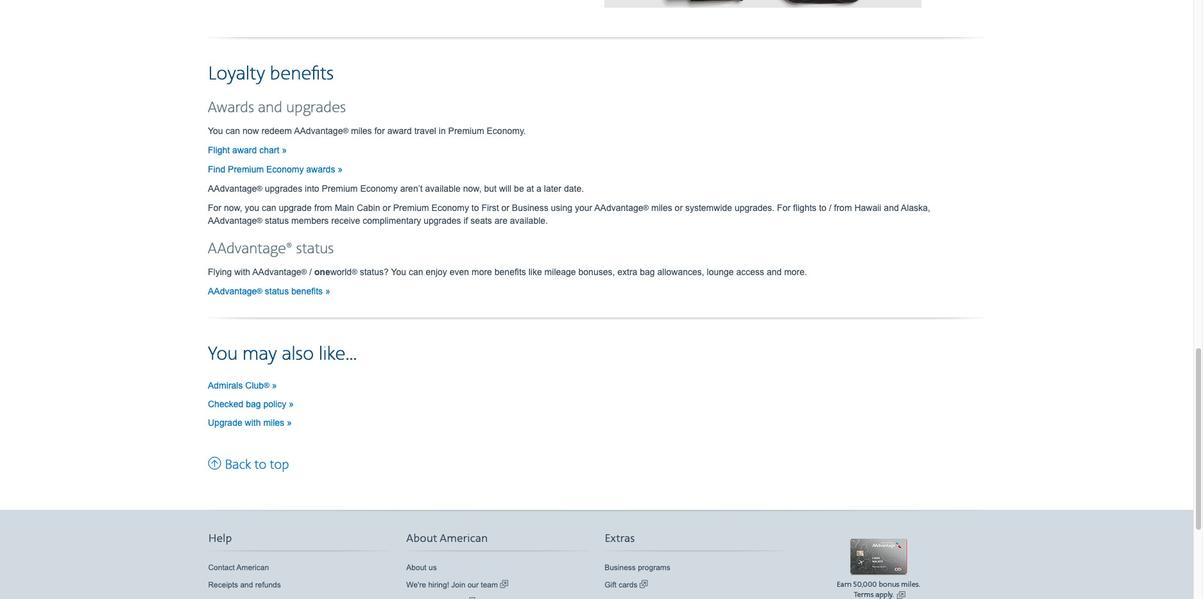 Task type: vqa. For each thing, say whether or not it's contained in the screenshot.
Passenger 1's (
no



Task type: describe. For each thing, give the bounding box(es) containing it.
hiring!
[[428, 581, 449, 590]]

miles or systemwide upgrades. for flights to / from hawaii and alaska, aadvantage
[[208, 203, 931, 226]]

like...
[[319, 343, 357, 366]]

2 vertical spatial economy
[[432, 203, 469, 213]]

checked bag policy link
[[208, 399, 294, 409]]

join
[[452, 581, 466, 590]]

business programs link
[[605, 562, 671, 574]]

status?
[[360, 267, 389, 277]]

loyalty
[[208, 62, 265, 86]]

we're
[[407, 581, 426, 590]]

receipts and refunds link
[[208, 580, 281, 591]]

like
[[529, 267, 542, 277]]

and up redeem
[[258, 99, 283, 117]]

1 vertical spatial bag
[[246, 399, 261, 409]]

we're hiring! join our team link
[[407, 580, 509, 591]]

0 vertical spatial bag
[[640, 267, 655, 277]]

newpage image for about american
[[500, 580, 509, 591]]

receipts and refunds
[[208, 581, 281, 590]]

1 horizontal spatial to
[[472, 203, 479, 213]]

upgrades for and
[[286, 99, 346, 117]]

lounge
[[707, 267, 734, 277]]

aadvantage ® status benefits
[[208, 286, 325, 296]]

bonuses,
[[579, 267, 615, 277]]

using
[[551, 203, 573, 213]]

about for about us
[[407, 563, 427, 572]]

loyalty benefits
[[208, 62, 334, 86]]

cabin
[[357, 203, 380, 213]]

chart
[[259, 145, 279, 155]]

upgrade with miles link
[[208, 418, 292, 428]]

1 from from the left
[[314, 203, 332, 213]]

® inside the you can now redeem aadvantage ® miles for award travel in premium economy.
[[343, 126, 349, 135]]

club
[[245, 380, 264, 391]]

access
[[737, 267, 765, 277]]

allowances,
[[658, 267, 705, 277]]

and inside miles or systemwide upgrades. for flights to / from hawaii and alaska, aadvantage
[[884, 203, 899, 213]]

awards
[[208, 99, 254, 117]]

you for you can now redeem aadvantage ® miles for award travel in premium economy.
[[208, 126, 223, 136]]

1 vertical spatial now,
[[224, 203, 242, 213]]

refunds
[[255, 581, 281, 590]]

gift cards
[[605, 581, 640, 590]]

american for about american
[[440, 532, 488, 546]]

available
[[425, 183, 461, 194]]

contact american link
[[208, 562, 269, 574]]

premium up main
[[322, 183, 358, 194]]

upgrades for ®
[[265, 183, 302, 194]]

0 vertical spatial now,
[[463, 183, 482, 194]]

may
[[243, 343, 277, 366]]

receive
[[331, 216, 360, 226]]

citi / aadvantage credit card. opens another site in a new window that may not meet accessibility guidelines. image
[[803, 539, 955, 600]]

alaska,
[[901, 203, 931, 213]]

status for ®
[[265, 216, 289, 226]]

are
[[495, 216, 508, 226]]

you may also like...
[[208, 343, 357, 366]]

team
[[481, 581, 498, 590]]

awards
[[306, 164, 335, 174]]

if
[[464, 216, 468, 226]]

into
[[305, 183, 319, 194]]

more
[[472, 267, 492, 277]]

flights
[[793, 203, 817, 213]]

upgrade
[[208, 418, 242, 428]]

you for you may also like...
[[208, 343, 238, 366]]

contact american
[[208, 563, 269, 572]]

® left one at top left
[[301, 268, 307, 276]]

® inside aadvantage ® upgrades into premium economy aren't available now, but will be at a later date.
[[257, 184, 262, 192]]

top
[[270, 457, 289, 474]]

flying
[[208, 267, 232, 277]]

extras
[[605, 532, 635, 546]]

checked bag policy
[[208, 399, 289, 409]]

extra
[[618, 267, 638, 277]]

from inside miles or systemwide upgrades. for flights to / from hawaii and alaska, aadvantage
[[834, 203, 852, 213]]

date.
[[564, 183, 584, 194]]

aadvantage ® upgrades into premium economy aren't available now, but will be at a later date.
[[208, 183, 584, 194]]

american for contact american
[[237, 563, 269, 572]]

will
[[499, 183, 512, 194]]

0 vertical spatial benefits
[[270, 62, 334, 86]]

status for aadvantage®
[[296, 240, 334, 259]]

flight
[[208, 145, 230, 155]]

premium down flight award chart
[[228, 164, 264, 174]]

with for aadvantage
[[234, 267, 250, 277]]

now
[[243, 126, 259, 136]]

your
[[575, 203, 593, 213]]

premium right the in on the left
[[448, 126, 484, 136]]

® inside the aadvantage ® status benefits
[[257, 287, 262, 295]]

main
[[335, 203, 354, 213]]

® left status? at the left top of the page
[[352, 268, 357, 276]]

upgrade with miles
[[208, 418, 287, 428]]

aren't
[[400, 183, 423, 194]]

1 vertical spatial business
[[605, 563, 636, 572]]

2 or from the left
[[502, 203, 510, 213]]

aadvantage® status
[[208, 240, 334, 259]]

0 vertical spatial award
[[388, 126, 412, 136]]

aadvantage®
[[208, 240, 292, 259]]

2 vertical spatial upgrades
[[424, 216, 461, 226]]

2 horizontal spatial can
[[409, 267, 423, 277]]

2 vertical spatial benefits
[[291, 286, 323, 296]]

even
[[450, 267, 469, 277]]

programs
[[638, 563, 671, 572]]

we're hiring! join our team
[[407, 581, 500, 590]]

find
[[208, 164, 225, 174]]

gift
[[605, 581, 617, 590]]

later
[[544, 183, 562, 194]]

first
[[482, 203, 499, 213]]

1 vertical spatial you
[[391, 267, 406, 277]]

premium up ® status members receive complimentary upgrades if seats are available.
[[393, 203, 429, 213]]

aadvantage right 'your'
[[595, 203, 644, 213]]

® inside ® status members receive complimentary upgrades if seats are available.
[[257, 216, 262, 224]]



Task type: locate. For each thing, give the bounding box(es) containing it.
award down the now
[[232, 145, 257, 155]]

0 vertical spatial /
[[829, 203, 832, 213]]

with right flying
[[234, 267, 250, 277]]

but
[[484, 183, 497, 194]]

upgrade
[[279, 203, 312, 213]]

now, left 'but'
[[463, 183, 482, 194]]

main content
[[193, 0, 986, 474]]

to up seats
[[472, 203, 479, 213]]

1 or from the left
[[383, 203, 391, 213]]

from
[[314, 203, 332, 213], [834, 203, 852, 213]]

from left 'hawaii'
[[834, 203, 852, 213]]

® inside for now, you can upgrade from main cabin or premium economy to first or business using your aadvantage ®
[[644, 203, 649, 212]]

for
[[208, 203, 221, 213], [777, 203, 791, 213]]

economy up if
[[432, 203, 469, 213]]

0 horizontal spatial to
[[254, 457, 267, 474]]

benefits up the awards and upgrades
[[270, 62, 334, 86]]

you right status? at the left top of the page
[[391, 267, 406, 277]]

or up the are
[[502, 203, 510, 213]]

2 vertical spatial can
[[409, 267, 423, 277]]

status down "upgrade"
[[265, 216, 289, 226]]

and
[[258, 99, 283, 117], [884, 203, 899, 213], [767, 267, 782, 277], [240, 581, 253, 590]]

1 horizontal spatial business
[[605, 563, 636, 572]]

about us link
[[407, 562, 437, 574]]

® down the aadvantage®
[[257, 287, 262, 295]]

benefits
[[270, 62, 334, 86], [495, 267, 526, 277], [291, 286, 323, 296]]

0 vertical spatial status
[[265, 216, 289, 226]]

0 horizontal spatial miles
[[263, 418, 284, 428]]

members
[[291, 216, 329, 226]]

flight award chart link
[[208, 145, 287, 155]]

0 horizontal spatial business
[[512, 203, 549, 213]]

miles
[[351, 126, 372, 136], [652, 203, 673, 213], [263, 418, 284, 428]]

3 or from the left
[[675, 203, 683, 213]]

can right you
[[262, 203, 276, 213]]

0 horizontal spatial newpage image
[[500, 580, 509, 591]]

award
[[388, 126, 412, 136], [232, 145, 257, 155]]

2 vertical spatial miles
[[263, 418, 284, 428]]

you
[[245, 203, 259, 213]]

1 horizontal spatial can
[[262, 203, 276, 213]]

aadvantage up awards
[[294, 126, 343, 136]]

2 about from the top
[[407, 563, 427, 572]]

with for miles
[[245, 418, 261, 428]]

1 about from the top
[[407, 532, 437, 546]]

with down checked bag policy link
[[245, 418, 261, 428]]

aadvantage down you
[[208, 216, 257, 226]]

miles down the policy
[[263, 418, 284, 428]]

you can now redeem aadvantage ® miles for award travel in premium economy.
[[208, 126, 526, 136]]

with
[[234, 267, 250, 277], [245, 418, 261, 428]]

® status members receive complimentary upgrades if seats are available.
[[257, 216, 548, 226]]

2 horizontal spatial miles
[[652, 203, 673, 213]]

1 for from the left
[[208, 203, 221, 213]]

1 vertical spatial /
[[309, 267, 312, 277]]

2 from from the left
[[834, 203, 852, 213]]

business up 'available.'
[[512, 203, 549, 213]]

or left systemwide
[[675, 203, 683, 213]]

to right flights
[[819, 203, 827, 213]]

back to top
[[221, 457, 289, 474]]

or
[[383, 203, 391, 213], [502, 203, 510, 213], [675, 203, 683, 213]]

or inside miles or systemwide upgrades. for flights to / from hawaii and alaska, aadvantage
[[675, 203, 683, 213]]

can left the now
[[226, 126, 240, 136]]

2 newpage image from the left
[[640, 580, 648, 591]]

0 horizontal spatial award
[[232, 145, 257, 155]]

® right 'your'
[[644, 203, 649, 212]]

admirals
[[208, 380, 243, 391]]

1 horizontal spatial american
[[440, 532, 488, 546]]

for left flights
[[777, 203, 791, 213]]

mileage
[[545, 267, 576, 277]]

for
[[375, 126, 385, 136]]

®
[[343, 126, 349, 135], [257, 184, 262, 192], [644, 203, 649, 212], [257, 216, 262, 224], [301, 268, 307, 276], [352, 268, 357, 276], [257, 287, 262, 295], [264, 381, 269, 389]]

1 vertical spatial with
[[245, 418, 261, 428]]

upgrades.
[[735, 203, 775, 213]]

0 vertical spatial economy
[[266, 164, 304, 174]]

back to top link
[[208, 455, 289, 474]]

0 horizontal spatial american
[[237, 563, 269, 572]]

0 vertical spatial american
[[440, 532, 488, 546]]

to left top
[[254, 457, 267, 474]]

awards and upgrades
[[208, 99, 346, 117]]

® left for
[[343, 126, 349, 135]]

0 vertical spatial with
[[234, 267, 250, 277]]

upgrades
[[286, 99, 346, 117], [265, 183, 302, 194], [424, 216, 461, 226]]

® down you
[[257, 216, 262, 224]]

upgrades up redeem
[[286, 99, 346, 117]]

redeem
[[262, 126, 292, 136]]

1 vertical spatial status
[[296, 240, 334, 259]]

for now, you can upgrade from main cabin or premium economy to first or business using your aadvantage ®
[[208, 203, 649, 213]]

or up complimentary
[[383, 203, 391, 213]]

cards
[[619, 581, 638, 590]]

american inside contact american "link"
[[237, 563, 269, 572]]

1 vertical spatial miles
[[652, 203, 673, 213]]

complimentary
[[363, 216, 421, 226]]

for left you
[[208, 203, 221, 213]]

in
[[439, 126, 446, 136]]

admirals club ®
[[208, 380, 269, 391]]

status up one at top left
[[296, 240, 334, 259]]

newpage image
[[467, 597, 476, 600]]

for inside miles or systemwide upgrades. for flights to / from hawaii and alaska, aadvantage
[[777, 203, 791, 213]]

to
[[472, 203, 479, 213], [819, 203, 827, 213], [254, 457, 267, 474]]

newpage image right cards
[[640, 580, 648, 591]]

0 horizontal spatial or
[[383, 203, 391, 213]]

benefits left like
[[495, 267, 526, 277]]

® up the policy
[[264, 381, 269, 389]]

0 horizontal spatial economy
[[266, 164, 304, 174]]

1 newpage image from the left
[[500, 580, 509, 591]]

0 horizontal spatial for
[[208, 203, 221, 213]]

benefits down one at top left
[[291, 286, 323, 296]]

0 horizontal spatial bag
[[246, 399, 261, 409]]

1 horizontal spatial now,
[[463, 183, 482, 194]]

also
[[282, 343, 314, 366]]

1 vertical spatial about
[[407, 563, 427, 572]]

about american
[[407, 532, 488, 546]]

1 vertical spatial upgrades
[[265, 183, 302, 194]]

1 vertical spatial american
[[237, 563, 269, 572]]

checked
[[208, 399, 243, 409]]

1 horizontal spatial newpage image
[[640, 580, 648, 591]]

award right for
[[388, 126, 412, 136]]

0 vertical spatial miles
[[351, 126, 372, 136]]

american
[[440, 532, 488, 546], [237, 563, 269, 572]]

premium
[[448, 126, 484, 136], [228, 164, 264, 174], [322, 183, 358, 194], [393, 203, 429, 213]]

seats
[[471, 216, 492, 226]]

one
[[314, 267, 330, 277]]

business
[[512, 203, 549, 213], [605, 563, 636, 572]]

0 horizontal spatial from
[[314, 203, 332, 213]]

find premium economy awards link
[[208, 164, 343, 174]]

/ inside miles or systemwide upgrades. for flights to / from hawaii and alaska, aadvantage
[[829, 203, 832, 213]]

about inside about us link
[[407, 563, 427, 572]]

business up gift cards
[[605, 563, 636, 572]]

1 horizontal spatial bag
[[640, 267, 655, 277]]

/
[[829, 203, 832, 213], [309, 267, 312, 277]]

and down contact american "link"
[[240, 581, 253, 590]]

business inside main content
[[512, 203, 549, 213]]

1 horizontal spatial for
[[777, 203, 791, 213]]

to inside miles or systemwide upgrades. for flights to / from hawaii and alaska, aadvantage
[[819, 203, 827, 213]]

about us
[[407, 563, 437, 572]]

find premium economy awards
[[208, 164, 338, 174]]

newpage image right team
[[500, 580, 509, 591]]

about for about american
[[407, 532, 437, 546]]

systemwide
[[686, 203, 733, 213]]

our
[[468, 581, 479, 590]]

1 horizontal spatial award
[[388, 126, 412, 136]]

contact
[[208, 563, 235, 572]]

1 vertical spatial award
[[232, 145, 257, 155]]

/ right flights
[[829, 203, 832, 213]]

gift cards link
[[605, 580, 648, 591]]

economy down "chart"
[[266, 164, 304, 174]]

about
[[407, 532, 437, 546], [407, 563, 427, 572]]

aadvantage down find on the top of the page
[[208, 183, 257, 194]]

about up 'about us'
[[407, 532, 437, 546]]

main content containing loyalty benefits
[[193, 0, 986, 474]]

aadvantage
[[294, 126, 343, 136], [208, 183, 257, 194], [595, 203, 644, 213], [208, 216, 257, 226], [252, 267, 301, 277], [208, 286, 257, 296]]

status down aadvantage® status
[[265, 286, 289, 296]]

0 vertical spatial can
[[226, 126, 240, 136]]

2 horizontal spatial economy
[[432, 203, 469, 213]]

miles left systemwide
[[652, 203, 673, 213]]

american up receipts and refunds
[[237, 563, 269, 572]]

now, left you
[[224, 203, 242, 213]]

american up join
[[440, 532, 488, 546]]

0 horizontal spatial /
[[309, 267, 312, 277]]

2 horizontal spatial or
[[675, 203, 683, 213]]

from up members
[[314, 203, 332, 213]]

can
[[226, 126, 240, 136], [262, 203, 276, 213], [409, 267, 423, 277]]

2 vertical spatial status
[[265, 286, 289, 296]]

0 vertical spatial business
[[512, 203, 549, 213]]

flight award chart
[[208, 145, 282, 155]]

1 horizontal spatial economy
[[360, 183, 398, 194]]

upgrades down find premium economy awards link
[[265, 183, 302, 194]]

1 vertical spatial economy
[[360, 183, 398, 194]]

upgrades down for now, you can upgrade from main cabin or premium economy to first or business using your aadvantage ®
[[424, 216, 461, 226]]

receipts
[[208, 581, 238, 590]]

you up the flight
[[208, 126, 223, 136]]

be
[[514, 183, 524, 194]]

premium economy amenity kit image
[[605, 0, 922, 8]]

miles left for
[[351, 126, 372, 136]]

and inside "link"
[[240, 581, 253, 590]]

miles inside miles or systemwide upgrades. for flights to / from hawaii and alaska, aadvantage
[[652, 203, 673, 213]]

world
[[330, 267, 352, 277]]

newpage image for extras
[[640, 580, 648, 591]]

flying with aadvantage ® / one world ® status? you can enjoy even more benefits like mileage bonuses, extra bag allowances, lounge access and more.
[[208, 267, 808, 277]]

business programs
[[605, 563, 671, 572]]

1 horizontal spatial /
[[829, 203, 832, 213]]

® up you
[[257, 184, 262, 192]]

back
[[225, 457, 251, 474]]

bag right extra
[[640, 267, 655, 277]]

and left more.
[[767, 267, 782, 277]]

you up admirals
[[208, 343, 238, 366]]

0 vertical spatial upgrades
[[286, 99, 346, 117]]

2 vertical spatial you
[[208, 343, 238, 366]]

economy up cabin
[[360, 183, 398, 194]]

and right 'hawaii'
[[884, 203, 899, 213]]

2 for from the left
[[777, 203, 791, 213]]

bag down club
[[246, 399, 261, 409]]

a
[[537, 183, 542, 194]]

about left the us
[[407, 563, 427, 572]]

1 horizontal spatial from
[[834, 203, 852, 213]]

1 vertical spatial can
[[262, 203, 276, 213]]

0 vertical spatial you
[[208, 126, 223, 136]]

1 horizontal spatial or
[[502, 203, 510, 213]]

can left enjoy
[[409, 267, 423, 277]]

at
[[527, 183, 534, 194]]

1 vertical spatial benefits
[[495, 267, 526, 277]]

us
[[429, 563, 437, 572]]

bag
[[640, 267, 655, 277], [246, 399, 261, 409]]

0 vertical spatial about
[[407, 532, 437, 546]]

0 horizontal spatial now,
[[224, 203, 242, 213]]

2 horizontal spatial to
[[819, 203, 827, 213]]

travel
[[415, 126, 437, 136]]

newpage image
[[500, 580, 509, 591], [640, 580, 648, 591]]

0 horizontal spatial can
[[226, 126, 240, 136]]

1 horizontal spatial miles
[[351, 126, 372, 136]]

circle up image
[[208, 455, 221, 472]]

® inside admirals club ®
[[264, 381, 269, 389]]

/ left one at top left
[[309, 267, 312, 277]]

aadvantage up the aadvantage ® status benefits on the top of the page
[[252, 267, 301, 277]]

help
[[208, 532, 232, 546]]

aadvantage down flying
[[208, 286, 257, 296]]

aadvantage inside miles or systemwide upgrades. for flights to / from hawaii and alaska, aadvantage
[[208, 216, 257, 226]]



